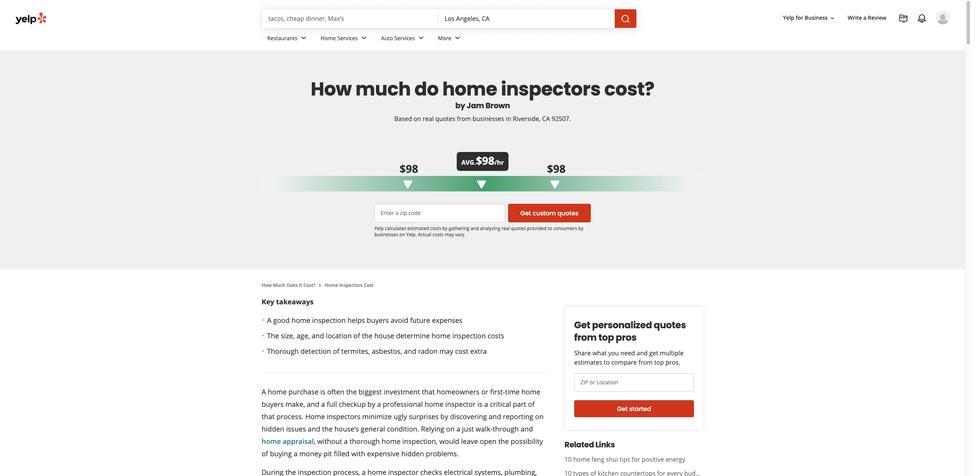 Task type: describe. For each thing, give the bounding box(es) containing it.
money
[[300, 449, 322, 458]]

by inside how much do home inspectors cost? by jam brown based on real quotes from businesses in riverside, ca 92507 .
[[456, 100, 465, 111]]

from inside get personalized quotes from top pros
[[575, 331, 597, 344]]

inspectors inside how much do home inspectors cost? by jam brown based on real quotes from businesses in riverside, ca 92507 .
[[501, 76, 601, 102]]

write a review link
[[845, 11, 890, 25]]

thorough
[[267, 346, 299, 356]]

related
[[565, 439, 594, 450]]

home appraisal link
[[262, 437, 314, 446]]

services for auto services
[[395, 34, 415, 42]]

personalized
[[593, 319, 652, 331]]

1 horizontal spatial buyers
[[367, 316, 389, 325]]

1 horizontal spatial $98
[[476, 153, 495, 168]]

provided
[[527, 225, 547, 232]]

a for a home purchase is often the biggest investment that homeowners or first-time home buyers make, and a full checkup by a professional home inspector is a critical part of that process. home inspectors minimize ugly surprises by discovering and reporting on hidden issues and the house's general condition. relying on a just walk-through and home appraisal
[[262, 387, 266, 396]]

1 horizontal spatial inspection
[[453, 331, 486, 340]]

age,
[[297, 331, 310, 340]]

get custom quotes button
[[508, 204, 591, 222]]

yelp for business button
[[781, 11, 839, 25]]

or inside a home purchase is often the biggest investment that homeowners or first-time home buyers make, and a full checkup by a professional home inspector is a critical part of that process. home inspectors minimize ugly surprises by discovering and reporting on hidden issues and the house's general condition. relying on a just walk-through and home appraisal
[[482, 387, 489, 396]]

without
[[318, 437, 342, 446]]

reporting
[[503, 412, 534, 421]]

estimates
[[575, 358, 603, 367]]

business
[[805, 14, 828, 21]]

with
[[352, 449, 366, 458]]

size,
[[281, 331, 295, 340]]

1 vertical spatial for
[[632, 455, 641, 464]]

ugly
[[394, 412, 407, 421]]

by up relying
[[441, 412, 449, 421]]

home inside 10 home feng shui tips for positive energy link
[[574, 455, 590, 464]]

hidden inside a home purchase is often the biggest investment that homeowners or first-time home buyers make, and a full checkup by a professional home inspector is a critical part of that process. home inspectors minimize ugly surprises by discovering and reporting on hidden issues and the house's general condition. relying on a just walk-through and home appraisal
[[262, 424, 285, 433]]

restaurants link
[[261, 28, 315, 50]]

a up minimize on the left
[[377, 399, 381, 409]]

by right consumers
[[579, 225, 584, 232]]

the size, age, and location of the house determine home inspection costs
[[267, 331, 505, 340]]

asbestos,
[[372, 346, 402, 356]]

24 chevron down v2 image for home services
[[360, 33, 369, 43]]

  text field
[[575, 373, 695, 392]]

professional
[[383, 399, 423, 409]]

pit
[[324, 449, 332, 458]]

yelp calculates estimated costs by gathering and analyzing real quotes provided to consumers by businesses on yelp. actual costs may vary.
[[375, 225, 584, 238]]

Find text field
[[269, 14, 433, 23]]

hidden inside , without a thorough home inspection, would leave open the possibility of buying a money pit filled with expensive hidden problems.
[[402, 449, 424, 458]]

projects image
[[899, 14, 909, 23]]

termites,
[[341, 346, 370, 356]]

buyers inside a home purchase is often the biggest investment that homeowners or first-time home buyers make, and a full checkup by a professional home inspector is a critical part of that process. home inspectors minimize ugly surprises by discovering and reporting on hidden issues and the house's general condition. relying on a just walk-through and home appraisal
[[262, 399, 284, 409]]

code
[[409, 209, 421, 217]]

multiple
[[660, 349, 684, 357]]

/hr
[[495, 158, 504, 167]]

none field find
[[269, 14, 433, 23]]

share what you need and get multiple estimates to compare from top pros.
[[575, 349, 684, 367]]

auto
[[381, 34, 393, 42]]

92507
[[552, 114, 570, 123]]

, without a thorough home inspection, would leave open the possibility of buying a money pit filled with expensive hidden problems.
[[262, 437, 543, 458]]

appraisal
[[283, 437, 314, 446]]

Near text field
[[445, 14, 609, 23]]

the up without
[[322, 424, 333, 433]]

biggest
[[359, 387, 382, 396]]

actual
[[418, 231, 432, 238]]

thorough
[[350, 437, 380, 446]]

top inside share what you need and get multiple estimates to compare from top pros.
[[655, 358, 664, 367]]

cost
[[364, 282, 374, 288]]

need
[[621, 349, 636, 357]]

links
[[596, 439, 615, 450]]

a left critical
[[485, 399, 489, 409]]

helps
[[348, 316, 365, 325]]

vary.
[[456, 231, 466, 238]]

by down the biggest
[[368, 399, 376, 409]]

0 horizontal spatial $98
[[400, 161, 419, 176]]

0 vertical spatial inspection
[[312, 316, 346, 325]]

none field near
[[445, 14, 609, 23]]

,
[[314, 437, 316, 446]]

consumers
[[554, 225, 578, 232]]

of inside , without a thorough home inspection, would leave open the possibility of buying a money pit filled with expensive hidden problems.
[[262, 449, 268, 458]]

inspectors
[[339, 282, 363, 288]]

avg.
[[462, 158, 476, 167]]

much
[[356, 76, 411, 102]]

avg. $98 /hr
[[462, 153, 504, 168]]

positive
[[642, 455, 665, 464]]

just
[[462, 424, 474, 433]]

enter a zip code
[[381, 209, 421, 217]]

determine
[[396, 331, 430, 340]]

key
[[262, 297, 274, 306]]

discovering
[[450, 412, 487, 421]]

get for get started
[[617, 404, 628, 413]]

gathering
[[449, 225, 470, 232]]

get custom quotes
[[521, 209, 579, 218]]

first-
[[490, 387, 505, 396]]

write a review
[[848, 14, 887, 21]]

get personalized quotes from top pros
[[575, 319, 686, 344]]

part
[[513, 399, 527, 409]]

the up checkup
[[346, 387, 357, 396]]

quotes inside get personalized quotes from top pros
[[654, 319, 686, 331]]

started
[[630, 404, 652, 413]]

enter
[[381, 209, 394, 217]]

on right reporting
[[535, 412, 544, 421]]

zip or location
[[581, 379, 619, 386]]

brown
[[486, 100, 510, 111]]

yelp for business
[[784, 14, 828, 21]]

home inside how much do home inspectors cost? by jam brown based on real quotes from businesses in riverside, ca 92507 .
[[443, 76, 498, 102]]

from inside share what you need and get multiple estimates to compare from top pros.
[[639, 358, 653, 367]]

zip
[[400, 209, 407, 217]]

get
[[650, 349, 659, 357]]

0 vertical spatial or
[[590, 379, 596, 386]]

.
[[570, 114, 571, 123]]

how much does it cost?
[[262, 282, 316, 288]]

the inside , without a thorough home inspection, would leave open the possibility of buying a money pit filled with expensive hidden problems.
[[499, 437, 509, 446]]

often
[[327, 387, 345, 396]]

and inside the yelp calculates estimated costs by gathering and analyzing real quotes provided to consumers by businesses on yelp. actual costs may vary.
[[471, 225, 479, 232]]

analyzing
[[480, 225, 501, 232]]

full
[[327, 399, 337, 409]]

through
[[493, 424, 519, 433]]

10
[[565, 455, 572, 464]]

house
[[375, 331, 395, 340]]

quotes inside how much do home inspectors cost? by jam brown based on real quotes from businesses in riverside, ca 92507 .
[[436, 114, 456, 123]]

write
[[848, 14, 863, 21]]

relying
[[421, 424, 445, 433]]

extra
[[471, 346, 487, 356]]

inspector
[[446, 399, 476, 409]]

on inside how much do home inspectors cost? by jam brown based on real quotes from businesses in riverside, ca 92507 .
[[414, 114, 421, 123]]

issues
[[286, 424, 306, 433]]

yelp for yelp for business
[[784, 14, 795, 21]]

riverside,
[[513, 114, 541, 123]]



Task type: locate. For each thing, give the bounding box(es) containing it.
services down find field
[[338, 34, 358, 42]]

location
[[597, 379, 619, 386]]

get up share
[[575, 319, 591, 331]]

1 vertical spatial how
[[262, 282, 272, 288]]

process.
[[277, 412, 304, 421]]

purchase
[[289, 387, 319, 396]]

the down a good home inspection helps buyers avoid future expenses
[[362, 331, 373, 340]]

quotes
[[436, 114, 456, 123], [558, 209, 579, 218], [511, 225, 526, 232], [654, 319, 686, 331]]

10 home feng shui tips for positive energy
[[565, 455, 686, 464]]

takeaways
[[276, 297, 314, 306]]

services right auto
[[395, 34, 415, 42]]

2 none field from the left
[[445, 14, 609, 23]]

avoid
[[391, 316, 409, 325]]

businesses inside how much do home inspectors cost? by jam brown based on real quotes from businesses in riverside, ca 92507 .
[[473, 114, 505, 123]]

1 none field from the left
[[269, 14, 433, 23]]

10 home feng shui tips for positive energy link
[[565, 455, 704, 464]]

home inside the business categories element
[[321, 34, 336, 42]]

buyers up house
[[367, 316, 389, 325]]

and down critical
[[489, 412, 502, 421]]

how for much
[[311, 76, 352, 102]]

how for much
[[262, 282, 272, 288]]

2 horizontal spatial from
[[639, 358, 653, 367]]

radon
[[418, 346, 438, 356]]

inspection up the location on the bottom left of the page
[[312, 316, 346, 325]]

and inside share what you need and get multiple estimates to compare from top pros.
[[637, 349, 648, 357]]

estimated
[[408, 225, 429, 232]]

or left first- on the bottom right of page
[[482, 387, 489, 396]]

on inside the yelp calculates estimated costs by gathering and analyzing real quotes provided to consumers by businesses on yelp. actual costs may vary.
[[400, 231, 405, 238]]

compare
[[612, 358, 637, 367]]

real right based
[[423, 114, 434, 123]]

a left full
[[321, 399, 325, 409]]

by
[[456, 100, 465, 111], [443, 225, 448, 232], [579, 225, 584, 232], [368, 399, 376, 409], [441, 412, 449, 421]]

for left the business
[[796, 14, 804, 21]]

for inside button
[[796, 14, 804, 21]]

from down get
[[639, 358, 653, 367]]

0 horizontal spatial that
[[262, 412, 275, 421]]

quotes left the 'provided'
[[511, 225, 526, 232]]

top down get
[[655, 358, 664, 367]]

and left analyzing
[[471, 225, 479, 232]]

a left just
[[457, 424, 461, 433]]

1 horizontal spatial top
[[655, 358, 664, 367]]

buyers
[[367, 316, 389, 325], [262, 399, 284, 409]]

from inside how much do home inspectors cost? by jam brown based on real quotes from businesses in riverside, ca 92507 .
[[457, 114, 471, 123]]

inspection
[[312, 316, 346, 325], [453, 331, 486, 340]]

1 horizontal spatial inspectors
[[501, 76, 601, 102]]

share
[[575, 349, 591, 357]]

yelp for yelp calculates estimated costs by gathering and analyzing real quotes provided to consumers by businesses on yelp. actual costs may vary.
[[375, 225, 384, 232]]

walk-
[[476, 424, 493, 433]]

0 horizontal spatial buyers
[[262, 399, 284, 409]]

auto services link
[[375, 28, 432, 50]]

24 chevron down v2 image left auto
[[360, 33, 369, 43]]

1 horizontal spatial or
[[590, 379, 596, 386]]

2 vertical spatial get
[[617, 404, 628, 413]]

of inside a home purchase is often the biggest investment that homeowners or first-time home buyers make, and a full checkup by a professional home inspector is a critical part of that process. home inspectors minimize ugly surprises by discovering and reporting on hidden issues and the house's general condition. relying on a just walk-through and home appraisal
[[528, 399, 535, 409]]

hidden up the home appraisal link
[[262, 424, 285, 433]]

1 horizontal spatial for
[[796, 14, 804, 21]]

1 vertical spatial buyers
[[262, 399, 284, 409]]

it
[[299, 282, 302, 288]]

auto services
[[381, 34, 415, 42]]

24 chevron down v2 image right the restaurants
[[299, 33, 308, 43]]

open
[[480, 437, 497, 446]]

businesses inside the yelp calculates estimated costs by gathering and analyzing real quotes provided to consumers by businesses on yelp. actual costs may vary.
[[375, 231, 398, 238]]

quotes down do
[[436, 114, 456, 123]]

1 vertical spatial real
[[502, 225, 510, 232]]

1 vertical spatial yelp
[[375, 225, 384, 232]]

1 vertical spatial may
[[440, 346, 454, 356]]

1 horizontal spatial none field
[[445, 14, 609, 23]]

costs
[[430, 225, 441, 232], [433, 231, 444, 238], [488, 331, 505, 340]]

$98
[[476, 153, 495, 168], [400, 161, 419, 176], [547, 161, 566, 176]]

jam
[[467, 100, 484, 111]]

1 vertical spatial get
[[575, 319, 591, 331]]

get for get custom quotes
[[521, 209, 531, 218]]

get for get personalized quotes from top pros
[[575, 319, 591, 331]]

home up the issues
[[305, 412, 325, 421]]

from down jam
[[457, 114, 471, 123]]

to right the 'provided'
[[548, 225, 552, 232]]

and up possibility
[[521, 424, 533, 433]]

24 chevron down v2 image for restaurants
[[299, 33, 308, 43]]

1 horizontal spatial to
[[604, 358, 610, 367]]

0 horizontal spatial real
[[423, 114, 434, 123]]

0 horizontal spatial businesses
[[375, 231, 398, 238]]

1 vertical spatial from
[[575, 331, 597, 344]]

of
[[354, 331, 360, 340], [333, 346, 340, 356], [528, 399, 535, 409], [262, 449, 268, 458]]

condition.
[[387, 424, 420, 433]]

home inside , without a thorough home inspection, would leave open the possibility of buying a money pit filled with expensive hidden problems.
[[382, 437, 401, 446]]

24 chevron down v2 image right auto services
[[417, 33, 426, 43]]

2 horizontal spatial 24 chevron down v2 image
[[417, 33, 426, 43]]

0 horizontal spatial inspectors
[[327, 412, 361, 421]]

0 horizontal spatial top
[[599, 331, 614, 344]]

restaurants
[[267, 34, 298, 42]]

maria w. image
[[937, 10, 950, 24]]

0 vertical spatial real
[[423, 114, 434, 123]]

of down the location on the bottom left of the page
[[333, 346, 340, 356]]

location
[[326, 331, 352, 340]]

top up what on the right bottom
[[599, 331, 614, 344]]

1 horizontal spatial services
[[395, 34, 415, 42]]

a down appraisal
[[294, 449, 298, 458]]

how inside how much do home inspectors cost? by jam brown based on real quotes from businesses in riverside, ca 92507 .
[[311, 76, 352, 102]]

inspection,
[[403, 437, 438, 446]]

feng
[[592, 455, 605, 464]]

real inside the yelp calculates estimated costs by gathering and analyzing real quotes provided to consumers by businesses on yelp. actual costs may vary.
[[502, 225, 510, 232]]

yelp inside the yelp calculates estimated costs by gathering and analyzing real quotes provided to consumers by businesses on yelp. actual costs may vary.
[[375, 225, 384, 232]]

pros
[[616, 331, 637, 344]]

the down through
[[499, 437, 509, 446]]

1 services from the left
[[338, 34, 358, 42]]

filled
[[334, 449, 350, 458]]

0 vertical spatial is
[[321, 387, 326, 396]]

more link
[[432, 28, 469, 50]]

0 horizontal spatial from
[[457, 114, 471, 123]]

1 horizontal spatial get
[[575, 319, 591, 331]]

expenses
[[432, 316, 463, 325]]

a for a good home inspection helps buyers avoid future expenses
[[267, 316, 272, 325]]

businesses for costs
[[375, 231, 398, 238]]

2 services from the left
[[395, 34, 415, 42]]

home right 16 chevron right v2 image
[[325, 282, 338, 288]]

top
[[599, 331, 614, 344], [655, 358, 664, 367]]

0 horizontal spatial to
[[548, 225, 552, 232]]

1 vertical spatial to
[[604, 358, 610, 367]]

0 vertical spatial a
[[267, 316, 272, 325]]

1 horizontal spatial hidden
[[402, 449, 424, 458]]

None field
[[269, 14, 433, 23], [445, 14, 609, 23]]

for
[[796, 14, 804, 21], [632, 455, 641, 464]]

1 horizontal spatial that
[[422, 387, 435, 396]]

0 vertical spatial that
[[422, 387, 435, 396]]

by left jam
[[456, 100, 465, 111]]

get inside get personalized quotes from top pros
[[575, 319, 591, 331]]

2 vertical spatial home
[[305, 412, 325, 421]]

0 horizontal spatial a
[[262, 387, 266, 396]]

user actions element
[[777, 10, 961, 57]]

on right based
[[414, 114, 421, 123]]

home down find field
[[321, 34, 336, 42]]

quotes inside the yelp calculates estimated costs by gathering and analyzing real quotes provided to consumers by businesses on yelp. actual costs may vary.
[[511, 225, 526, 232]]

get left started
[[617, 404, 628, 413]]

buying
[[270, 449, 292, 458]]

investment
[[384, 387, 420, 396]]

2 24 chevron down v2 image from the left
[[360, 33, 369, 43]]

on up would on the bottom left of page
[[446, 424, 455, 433]]

0 horizontal spatial inspection
[[312, 316, 346, 325]]

1 vertical spatial a
[[262, 387, 266, 396]]

minimize
[[362, 412, 392, 421]]

0 horizontal spatial none field
[[269, 14, 433, 23]]

16 chevron down v2 image
[[830, 15, 836, 21]]

does
[[287, 282, 298, 288]]

is left often on the bottom left
[[321, 387, 326, 396]]

1 horizontal spatial how
[[311, 76, 352, 102]]

expensive
[[367, 449, 400, 458]]

do
[[415, 76, 439, 102]]

of down helps
[[354, 331, 360, 340]]

1 vertical spatial hidden
[[402, 449, 424, 458]]

a inside a home purchase is often the biggest investment that homeowners or first-time home buyers make, and a full checkup by a professional home inspector is a critical part of that process. home inspectors minimize ugly surprises by discovering and reporting on hidden issues and the house's general condition. relying on a just walk-through and home appraisal
[[262, 387, 266, 396]]

real right analyzing
[[502, 225, 510, 232]]

inspection up cost
[[453, 331, 486, 340]]

0 vertical spatial top
[[599, 331, 614, 344]]

home for home services
[[321, 34, 336, 42]]

and down determine
[[404, 346, 417, 356]]

real
[[423, 114, 434, 123], [502, 225, 510, 232]]

1 horizontal spatial real
[[502, 225, 510, 232]]

None search field
[[262, 9, 638, 28]]

a good home inspection helps buyers avoid future expenses
[[267, 316, 463, 325]]

hidden
[[262, 424, 285, 433], [402, 449, 424, 458]]

1 vertical spatial inspectors
[[327, 412, 361, 421]]

businesses down enter
[[375, 231, 398, 238]]

24 chevron down v2 image
[[453, 33, 463, 43]]

from
[[457, 114, 471, 123], [575, 331, 597, 344], [639, 358, 653, 367]]

house's
[[335, 424, 359, 433]]

the
[[362, 331, 373, 340], [346, 387, 357, 396], [322, 424, 333, 433], [499, 437, 509, 446]]

yelp
[[784, 14, 795, 21], [375, 225, 384, 232]]

buyers up process.
[[262, 399, 284, 409]]

quotes up the multiple
[[654, 319, 686, 331]]

16 chevron right v2 image
[[317, 282, 323, 288]]

0 horizontal spatial yelp
[[375, 225, 384, 232]]

hidden down inspection,
[[402, 449, 424, 458]]

2 horizontal spatial $98
[[547, 161, 566, 176]]

1 vertical spatial or
[[482, 387, 489, 396]]

1 24 chevron down v2 image from the left
[[299, 33, 308, 43]]

0 vertical spatial may
[[445, 231, 454, 238]]

a right write
[[864, 14, 867, 21]]

get
[[521, 209, 531, 218], [575, 319, 591, 331], [617, 404, 628, 413]]

home services
[[321, 34, 358, 42]]

that up surprises
[[422, 387, 435, 396]]

1 vertical spatial is
[[478, 399, 483, 409]]

  text field
[[375, 204, 505, 222]]

the
[[267, 331, 279, 340]]

24 chevron down v2 image for auto services
[[417, 33, 426, 43]]

notifications image
[[918, 14, 927, 23]]

0 horizontal spatial 24 chevron down v2 image
[[299, 33, 308, 43]]

what
[[593, 349, 607, 357]]

business categories element
[[261, 28, 950, 50]]

to inside share what you need and get multiple estimates to compare from top pros.
[[604, 358, 610, 367]]

to inside the yelp calculates estimated costs by gathering and analyzing real quotes provided to consumers by businesses on yelp. actual costs may vary.
[[548, 225, 552, 232]]

0 vertical spatial get
[[521, 209, 531, 218]]

0 vertical spatial for
[[796, 14, 804, 21]]

1 vertical spatial top
[[655, 358, 664, 367]]

get started button
[[575, 400, 695, 417]]

and right age, on the bottom left of page
[[312, 331, 324, 340]]

businesses down brown
[[473, 114, 505, 123]]

inspectors inside a home purchase is often the biggest investment that homeowners or first-time home buyers make, and a full checkup by a professional home inspector is a critical part of that process. home inspectors minimize ugly surprises by discovering and reporting on hidden issues and the house's general condition. relying on a just walk-through and home appraisal
[[327, 412, 361, 421]]

0 horizontal spatial for
[[632, 455, 641, 464]]

0 vertical spatial hidden
[[262, 424, 285, 433]]

0 vertical spatial to
[[548, 225, 552, 232]]

0 vertical spatial home
[[321, 34, 336, 42]]

services for home services
[[338, 34, 358, 42]]

1 horizontal spatial from
[[575, 331, 597, 344]]

a down house's
[[344, 437, 348, 446]]

search image
[[621, 14, 631, 23]]

would
[[440, 437, 460, 446]]

may left vary.
[[445, 231, 454, 238]]

2 horizontal spatial get
[[617, 404, 628, 413]]

yelp inside button
[[784, 14, 795, 21]]

businesses for home
[[473, 114, 505, 123]]

24 chevron down v2 image inside the auto services link
[[417, 33, 426, 43]]

1 horizontal spatial 24 chevron down v2 image
[[360, 33, 369, 43]]

0 horizontal spatial services
[[338, 34, 358, 42]]

and left get
[[637, 349, 648, 357]]

leave
[[461, 437, 478, 446]]

for right tips
[[632, 455, 641, 464]]

and down purchase on the bottom left of page
[[307, 399, 320, 409]]

that left process.
[[262, 412, 275, 421]]

1 horizontal spatial is
[[478, 399, 483, 409]]

real inside how much do home inspectors cost? by jam brown based on real quotes from businesses in riverside, ca 92507 .
[[423, 114, 434, 123]]

1 vertical spatial businesses
[[375, 231, 398, 238]]

of right part
[[528, 399, 535, 409]]

future
[[410, 316, 430, 325]]

may left cost
[[440, 346, 454, 356]]

surprises
[[409, 412, 439, 421]]

inspectors up ca
[[501, 76, 601, 102]]

0 horizontal spatial hidden
[[262, 424, 285, 433]]

1 vertical spatial home
[[325, 282, 338, 288]]

quotes inside button
[[558, 209, 579, 218]]

0 horizontal spatial is
[[321, 387, 326, 396]]

yelp left the business
[[784, 14, 795, 21]]

zip
[[581, 379, 589, 386]]

get left custom
[[521, 209, 531, 218]]

1 vertical spatial inspection
[[453, 331, 486, 340]]

0 vertical spatial how
[[311, 76, 352, 102]]

or right 'zip'
[[590, 379, 596, 386]]

inspectors up house's
[[327, 412, 361, 421]]

0 vertical spatial businesses
[[473, 114, 505, 123]]

0 horizontal spatial how
[[262, 282, 272, 288]]

cost
[[455, 346, 469, 356]]

is up discovering
[[478, 399, 483, 409]]

1 horizontal spatial yelp
[[784, 14, 795, 21]]

calculates
[[385, 225, 406, 232]]

0 vertical spatial from
[[457, 114, 471, 123]]

24 chevron down v2 image inside home services link
[[360, 33, 369, 43]]

a left zip
[[396, 209, 399, 217]]

2 vertical spatial from
[[639, 358, 653, 367]]

by left gathering
[[443, 225, 448, 232]]

and up ,
[[308, 424, 320, 433]]

0 vertical spatial buyers
[[367, 316, 389, 325]]

0 vertical spatial inspectors
[[501, 76, 601, 102]]

0 horizontal spatial get
[[521, 209, 531, 218]]

home for home inspectors cost
[[325, 282, 338, 288]]

24 chevron down v2 image
[[299, 33, 308, 43], [360, 33, 369, 43], [417, 33, 426, 43]]

time
[[505, 387, 520, 396]]

quotes up consumers
[[558, 209, 579, 218]]

good
[[273, 316, 290, 325]]

home inside a home purchase is often the biggest investment that homeowners or first-time home buyers make, and a full checkup by a professional home inspector is a critical part of that process. home inspectors minimize ugly surprises by discovering and reporting on hidden issues and the house's general condition. relying on a just walk-through and home appraisal
[[305, 412, 325, 421]]

1 vertical spatial that
[[262, 412, 275, 421]]

on left 'yelp.'
[[400, 231, 405, 238]]

and
[[471, 225, 479, 232], [312, 331, 324, 340], [404, 346, 417, 356], [637, 349, 648, 357], [307, 399, 320, 409], [489, 412, 502, 421], [308, 424, 320, 433], [521, 424, 533, 433]]

to down you
[[604, 358, 610, 367]]

24 chevron down v2 image inside restaurants "link"
[[299, 33, 308, 43]]

1 horizontal spatial a
[[267, 316, 272, 325]]

possibility
[[511, 437, 543, 446]]

from up share
[[575, 331, 597, 344]]

1 horizontal spatial businesses
[[473, 114, 505, 123]]

general
[[361, 424, 385, 433]]

of left buying
[[262, 449, 268, 458]]

home services link
[[315, 28, 375, 50]]

may inside the yelp calculates estimated costs by gathering and analyzing real quotes provided to consumers by businesses on yelp. actual costs may vary.
[[445, 231, 454, 238]]

yelp left calculates
[[375, 225, 384, 232]]

how
[[311, 76, 352, 102], [262, 282, 272, 288]]

home
[[443, 76, 498, 102], [292, 316, 311, 325], [432, 331, 451, 340], [268, 387, 287, 396], [522, 387, 541, 396], [425, 399, 444, 409], [262, 437, 281, 446], [382, 437, 401, 446], [574, 455, 590, 464]]

3 24 chevron down v2 image from the left
[[417, 33, 426, 43]]

top inside get personalized quotes from top pros
[[599, 331, 614, 344]]

you
[[609, 349, 619, 357]]

0 horizontal spatial or
[[482, 387, 489, 396]]

cost?
[[304, 282, 316, 288]]

0 vertical spatial yelp
[[784, 14, 795, 21]]



Task type: vqa. For each thing, say whether or not it's contained in the screenshot.
Talk
no



